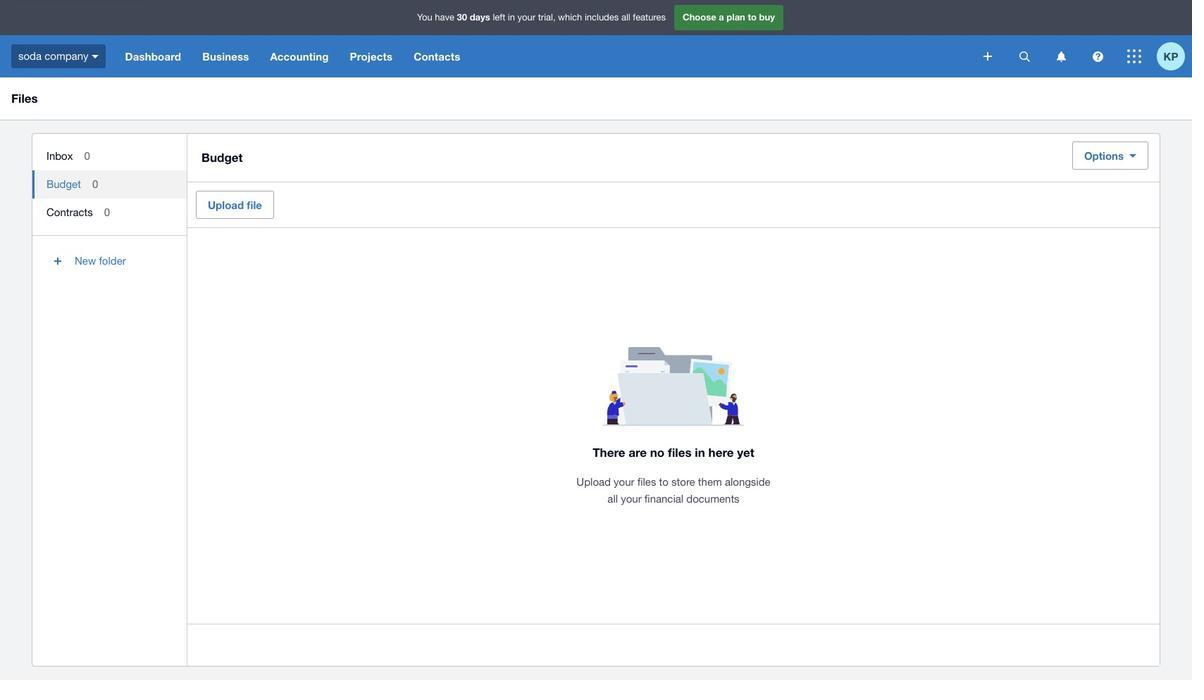 Task type: vqa. For each thing, say whether or not it's contained in the screenshot.
Upload for Upload your files to store them alongside all your financial documents
yes



Task type: describe. For each thing, give the bounding box(es) containing it.
all inside upload your files to store them alongside all your financial documents
[[608, 493, 618, 505]]

kp button
[[1157, 35, 1193, 78]]

business button
[[192, 35, 260, 78]]

2 horizontal spatial svg image
[[1057, 51, 1066, 62]]

choose a plan to buy
[[683, 11, 775, 23]]

2 horizontal spatial svg image
[[1128, 49, 1142, 63]]

new
[[75, 255, 96, 267]]

financial
[[645, 493, 684, 505]]

includes
[[585, 12, 619, 23]]

here
[[709, 446, 734, 460]]

upload file button
[[196, 191, 274, 219]]

dashboard
[[125, 50, 181, 63]]

accounting
[[270, 50, 329, 63]]

0 horizontal spatial svg image
[[984, 52, 993, 61]]

30
[[457, 11, 467, 23]]

upload for upload file
[[208, 199, 244, 211]]

1 horizontal spatial svg image
[[1093, 51, 1104, 62]]

budget inside menu
[[47, 178, 81, 190]]

upload your files to store them alongside all your financial documents
[[577, 477, 771, 505]]

days
[[470, 11, 490, 23]]

files
[[11, 91, 38, 106]]

your inside you have 30 days left in your trial, which includes all features
[[518, 12, 536, 23]]

which
[[558, 12, 582, 23]]

new folder
[[75, 255, 126, 267]]

inbox
[[47, 150, 73, 162]]

contracts
[[47, 207, 93, 219]]

no
[[650, 446, 665, 460]]

contacts
[[414, 50, 461, 63]]

buy
[[760, 11, 775, 23]]

file
[[247, 199, 262, 211]]

projects button
[[339, 35, 403, 78]]

you have 30 days left in your trial, which includes all features
[[417, 11, 666, 23]]

0 for inbox
[[84, 150, 90, 162]]

soda company button
[[0, 35, 115, 78]]

0 for contracts
[[104, 207, 110, 219]]

soda company
[[18, 50, 88, 62]]

menu containing inbox
[[32, 134, 187, 287]]

you
[[417, 12, 433, 23]]

1 horizontal spatial files
[[668, 446, 692, 460]]

in inside you have 30 days left in your trial, which includes all features
[[508, 12, 515, 23]]

choose
[[683, 11, 717, 23]]



Task type: locate. For each thing, give the bounding box(es) containing it.
to for store
[[659, 477, 669, 489]]

menu
[[32, 134, 187, 287]]

in left the here
[[695, 446, 706, 460]]

1 vertical spatial all
[[608, 493, 618, 505]]

plan
[[727, 11, 746, 23]]

0 vertical spatial files
[[668, 446, 692, 460]]

0 horizontal spatial 0
[[84, 150, 90, 162]]

files right the no on the right of page
[[668, 446, 692, 460]]

files up financial
[[638, 477, 657, 489]]

2 vertical spatial your
[[621, 493, 642, 505]]

1 horizontal spatial budget
[[202, 150, 243, 165]]

svg image
[[1128, 49, 1142, 63], [1093, 51, 1104, 62], [984, 52, 993, 61]]

0 vertical spatial in
[[508, 12, 515, 23]]

0 horizontal spatial in
[[508, 12, 515, 23]]

to up financial
[[659, 477, 669, 489]]

0 horizontal spatial files
[[638, 477, 657, 489]]

trial,
[[538, 12, 556, 23]]

to inside upload your files to store them alongside all your financial documents
[[659, 477, 669, 489]]

new folder button
[[32, 245, 187, 278]]

alongside
[[725, 477, 771, 489]]

your left financial
[[621, 493, 642, 505]]

kp
[[1164, 50, 1179, 62]]

1 vertical spatial your
[[614, 477, 635, 489]]

in
[[508, 12, 515, 23], [695, 446, 706, 460]]

svg image
[[1020, 51, 1030, 62], [1057, 51, 1066, 62], [92, 55, 99, 58]]

a
[[719, 11, 724, 23]]

1 vertical spatial upload
[[577, 477, 611, 489]]

to
[[748, 11, 757, 23], [659, 477, 669, 489]]

are
[[629, 446, 647, 460]]

0 horizontal spatial budget
[[47, 178, 81, 190]]

company
[[45, 50, 88, 62]]

budget down inbox at left top
[[47, 178, 81, 190]]

0 right contracts
[[104, 207, 110, 219]]

to left buy
[[748, 11, 757, 23]]

1 horizontal spatial all
[[622, 12, 631, 23]]

banner containing kp
[[0, 0, 1193, 78]]

upload down there
[[577, 477, 611, 489]]

upload
[[208, 199, 244, 211], [577, 477, 611, 489]]

documents
[[687, 493, 740, 505]]

accounting button
[[260, 35, 339, 78]]

all left features
[[622, 12, 631, 23]]

them
[[698, 477, 722, 489]]

0 horizontal spatial upload
[[208, 199, 244, 211]]

your left trial,
[[518, 12, 536, 23]]

yet
[[737, 446, 755, 460]]

0 vertical spatial to
[[748, 11, 757, 23]]

1 vertical spatial in
[[695, 446, 706, 460]]

0 vertical spatial your
[[518, 12, 536, 23]]

2 vertical spatial 0
[[104, 207, 110, 219]]

0 vertical spatial all
[[622, 12, 631, 23]]

0 for budget
[[92, 178, 98, 190]]

store
[[672, 477, 696, 489]]

2 horizontal spatial 0
[[104, 207, 110, 219]]

0 vertical spatial 0
[[84, 150, 90, 162]]

to for buy
[[748, 11, 757, 23]]

projects
[[350, 50, 393, 63]]

folder
[[99, 255, 126, 267]]

budget
[[202, 150, 243, 165], [47, 178, 81, 190]]

1 horizontal spatial in
[[695, 446, 706, 460]]

banner
[[0, 0, 1193, 78]]

budget up upload file
[[202, 150, 243, 165]]

1 horizontal spatial 0
[[92, 178, 98, 190]]

1 vertical spatial 0
[[92, 178, 98, 190]]

1 vertical spatial files
[[638, 477, 657, 489]]

upload left the file
[[208, 199, 244, 211]]

0 horizontal spatial to
[[659, 477, 669, 489]]

there are no files in here yet
[[593, 446, 755, 460]]

0 horizontal spatial all
[[608, 493, 618, 505]]

there
[[593, 446, 626, 460]]

upload file
[[208, 199, 262, 211]]

your down are
[[614, 477, 635, 489]]

1 vertical spatial budget
[[47, 178, 81, 190]]

0 up contracts
[[92, 178, 98, 190]]

0
[[84, 150, 90, 162], [92, 178, 98, 190], [104, 207, 110, 219]]

soda
[[18, 50, 42, 62]]

1 horizontal spatial upload
[[577, 477, 611, 489]]

0 horizontal spatial svg image
[[92, 55, 99, 58]]

in right left at the top of the page
[[508, 12, 515, 23]]

1 horizontal spatial svg image
[[1020, 51, 1030, 62]]

files inside upload your files to store them alongside all your financial documents
[[638, 477, 657, 489]]

have
[[435, 12, 455, 23]]

all inside you have 30 days left in your trial, which includes all features
[[622, 12, 631, 23]]

options button
[[1073, 142, 1149, 170]]

contacts button
[[403, 35, 471, 78]]

files
[[668, 446, 692, 460], [638, 477, 657, 489]]

all
[[622, 12, 631, 23], [608, 493, 618, 505]]

1 vertical spatial to
[[659, 477, 669, 489]]

dashboard link
[[115, 35, 192, 78]]

0 right inbox at left top
[[84, 150, 90, 162]]

features
[[633, 12, 666, 23]]

0 vertical spatial upload
[[208, 199, 244, 211]]

options
[[1085, 149, 1124, 162]]

upload inside upload your files to store them alongside all your financial documents
[[577, 477, 611, 489]]

1 horizontal spatial to
[[748, 11, 757, 23]]

0 vertical spatial budget
[[202, 150, 243, 165]]

your
[[518, 12, 536, 23], [614, 477, 635, 489], [621, 493, 642, 505]]

upload for upload your files to store them alongside all your financial documents
[[577, 477, 611, 489]]

all down there
[[608, 493, 618, 505]]

left
[[493, 12, 506, 23]]

svg image inside soda company popup button
[[92, 55, 99, 58]]

business
[[202, 50, 249, 63]]

upload inside button
[[208, 199, 244, 211]]



